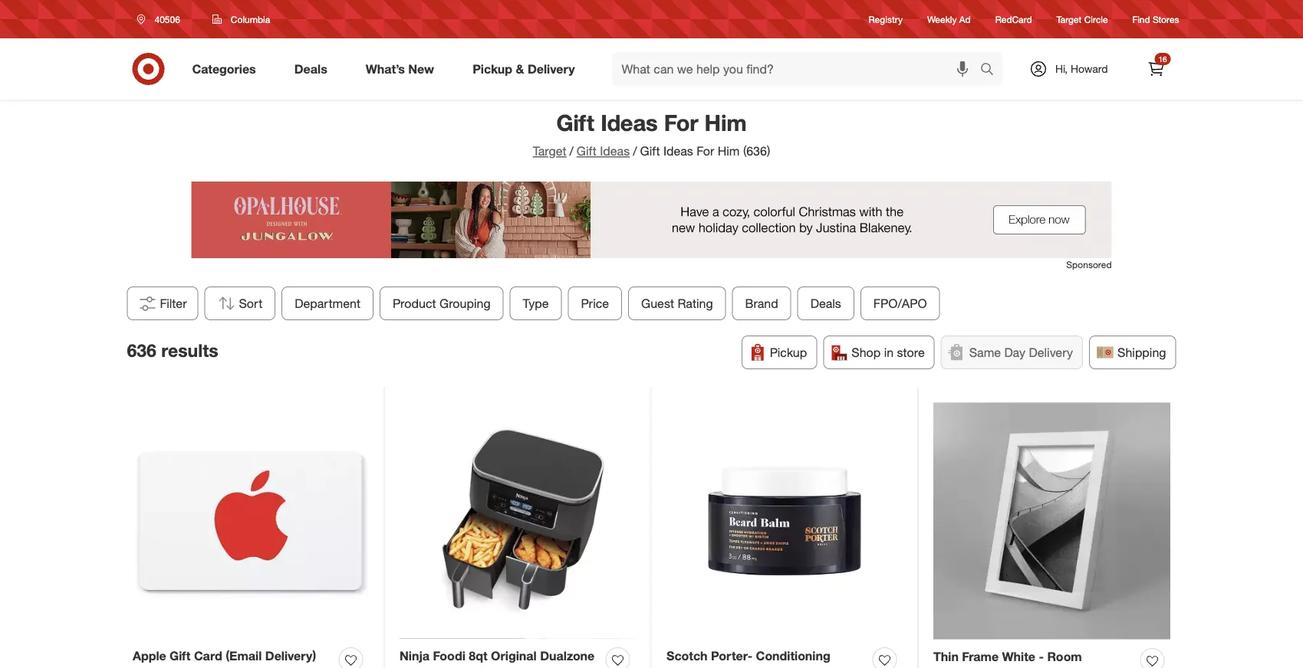 Task type: describe. For each thing, give the bounding box(es) containing it.
find stores
[[1133, 13, 1179, 25]]

sort
[[239, 296, 263, 311]]

delivery for pickup & delivery
[[528, 61, 575, 76]]

original
[[491, 649, 537, 664]]

balm
[[705, 667, 735, 669]]

8qt
[[469, 649, 487, 664]]

0 vertical spatial him
[[705, 109, 747, 136]]

2
[[400, 667, 406, 669]]

guest
[[641, 296, 674, 311]]

thin
[[933, 650, 959, 665]]

howard
[[1071, 62, 1108, 76]]

gift right gift ideas link
[[640, 144, 660, 159]]

delivery)
[[265, 649, 316, 664]]

shop
[[852, 345, 881, 360]]

hi, howard
[[1055, 62, 1108, 76]]

delivery for same day delivery
[[1029, 345, 1073, 360]]

what's
[[366, 61, 405, 76]]

target inside gift ideas for him target / gift ideas / gift ideas for him (636)
[[533, 144, 566, 159]]

stores
[[1153, 13, 1179, 25]]

0 vertical spatial for
[[664, 109, 698, 136]]

target link
[[533, 144, 566, 159]]

rating
[[678, 296, 713, 311]]

pickup for pickup
[[770, 345, 807, 360]]

in
[[884, 345, 894, 360]]

gift up the "target" link
[[556, 109, 594, 136]]

brand
[[745, 296, 778, 311]]

1 vertical spatial him
[[718, 144, 740, 159]]

filter
[[160, 296, 187, 311]]

gift ideas for him target / gift ideas / gift ideas for him (636)
[[533, 109, 770, 159]]

guest rating button
[[628, 287, 726, 321]]

What can we help you find? suggestions appear below search field
[[612, 52, 984, 86]]

deals link
[[281, 52, 346, 86]]

scotch
[[667, 649, 708, 664]]

apple
[[133, 649, 166, 664]]

circle
[[1084, 13, 1108, 25]]

porter-
[[711, 649, 753, 664]]

air
[[453, 667, 470, 669]]

search button
[[973, 52, 1010, 89]]

same day delivery
[[969, 345, 1073, 360]]

beard
[[667, 667, 702, 669]]

type
[[523, 296, 549, 311]]

ad
[[959, 13, 971, 25]]

fpo/apo button
[[861, 287, 940, 321]]

&
[[516, 61, 524, 76]]

sponsored
[[1066, 259, 1112, 271]]

deals for deals link at the top of the page
[[294, 61, 327, 76]]

scotch porter- conditioning beard balm - 3oz link
[[667, 648, 867, 669]]

with
[[507, 667, 531, 669]]

ninja
[[400, 649, 430, 664]]

grouping
[[440, 296, 491, 311]]

40506
[[155, 13, 180, 25]]

sort button
[[204, 287, 276, 321]]

ideas right the "target" link
[[600, 144, 630, 159]]

1 / from the left
[[569, 144, 574, 159]]

ideas up gift ideas link
[[601, 109, 658, 136]]

(email
[[226, 649, 262, 664]]

white
[[1002, 650, 1035, 665]]

redcard link
[[995, 13, 1032, 26]]

thin frame white - room essentials™
[[933, 650, 1082, 669]]

apple gift card (email delivery) link
[[133, 648, 316, 666]]

categories
[[192, 61, 256, 76]]

columbia
[[231, 13, 270, 25]]

pickup & delivery
[[473, 61, 575, 76]]

2 / from the left
[[633, 144, 637, 159]]

gift ideas link
[[577, 144, 630, 159]]

fpo/apo
[[874, 296, 927, 311]]

same
[[969, 345, 1001, 360]]



Task type: locate. For each thing, give the bounding box(es) containing it.
delivery inside button
[[1029, 345, 1073, 360]]

1 horizontal spatial deals
[[811, 296, 841, 311]]

find
[[1133, 13, 1150, 25]]

1 horizontal spatial /
[[633, 144, 637, 159]]

gift left card
[[170, 649, 191, 664]]

1 vertical spatial delivery
[[1029, 345, 1073, 360]]

gift right the "target" link
[[577, 144, 597, 159]]

1 vertical spatial target
[[533, 144, 566, 159]]

6
[[535, 667, 542, 669]]

categories link
[[179, 52, 275, 86]]

product grouping
[[393, 296, 491, 311]]

target circle link
[[1057, 13, 1108, 26]]

product
[[393, 296, 436, 311]]

gift
[[556, 109, 594, 136], [577, 144, 597, 159], [640, 144, 660, 159], [170, 649, 191, 664]]

ninja foodi 8qt original dualzone 2  basket air fryer with 6 functions - dz201 image
[[400, 403, 636, 639], [400, 403, 636, 639]]

0 horizontal spatial -
[[738, 667, 743, 669]]

him
[[705, 109, 747, 136], [718, 144, 740, 159]]

40506 button
[[127, 5, 196, 33]]

registry
[[869, 13, 903, 25]]

day
[[1004, 345, 1026, 360]]

delivery
[[528, 61, 575, 76], [1029, 345, 1073, 360]]

deals right brand
[[811, 296, 841, 311]]

pickup for pickup & delivery
[[473, 61, 512, 76]]

delivery right day
[[1029, 345, 1073, 360]]

frame
[[962, 650, 999, 665]]

foodi
[[433, 649, 465, 664]]

deals inside button
[[811, 296, 841, 311]]

card
[[194, 649, 222, 664]]

0 horizontal spatial deals
[[294, 61, 327, 76]]

search
[[973, 63, 1010, 78]]

thin frame white - room essentials™ link
[[933, 649, 1134, 669]]

deals
[[294, 61, 327, 76], [811, 296, 841, 311]]

advertisement region
[[191, 182, 1112, 258]]

0 vertical spatial -
[[1039, 650, 1044, 665]]

16 link
[[1139, 52, 1173, 86]]

pickup button
[[742, 336, 817, 370]]

him left (636)
[[718, 144, 740, 159]]

gift inside "link"
[[170, 649, 191, 664]]

shop in store button
[[823, 336, 935, 370]]

- inside scotch porter- conditioning beard balm - 3oz
[[738, 667, 743, 669]]

room
[[1047, 650, 1082, 665]]

target circle
[[1057, 13, 1108, 25]]

0 vertical spatial delivery
[[528, 61, 575, 76]]

scotch porter- conditioning beard balm - 3oz image
[[667, 403, 903, 639], [667, 403, 903, 639]]

shipping button
[[1089, 336, 1176, 370]]

1 horizontal spatial target
[[1057, 13, 1082, 25]]

new
[[408, 61, 434, 76]]

dualzone
[[540, 649, 595, 664]]

weekly ad
[[927, 13, 971, 25]]

weekly ad link
[[927, 13, 971, 26]]

what's new link
[[353, 52, 453, 86]]

- down porter-
[[738, 667, 743, 669]]

0 horizontal spatial target
[[533, 144, 566, 159]]

1 horizontal spatial pickup
[[770, 345, 807, 360]]

ideas up advertisement region at top
[[663, 144, 693, 159]]

0 vertical spatial target
[[1057, 13, 1082, 25]]

target left circle
[[1057, 13, 1082, 25]]

shop in store
[[852, 345, 925, 360]]

1 vertical spatial for
[[697, 144, 714, 159]]

type button
[[510, 287, 562, 321]]

him up (636)
[[705, 109, 747, 136]]

guest rating
[[641, 296, 713, 311]]

columbia button
[[202, 5, 280, 33]]

pickup left &
[[473, 61, 512, 76]]

pickup & delivery link
[[460, 52, 594, 86]]

deals button
[[797, 287, 854, 321]]

0 vertical spatial deals
[[294, 61, 327, 76]]

fryer
[[473, 667, 503, 669]]

target
[[1057, 13, 1082, 25], [533, 144, 566, 159]]

filter button
[[127, 287, 198, 321]]

ninja foodi 8qt original dualzone 2  basket air fryer with 6 function link
[[400, 648, 600, 669]]

- inside thin frame white - room essentials™
[[1039, 650, 1044, 665]]

essentials™
[[933, 668, 1000, 669]]

price
[[581, 296, 609, 311]]

0 vertical spatial pickup
[[473, 61, 512, 76]]

results
[[161, 340, 218, 362]]

find stores link
[[1133, 13, 1179, 26]]

shipping
[[1118, 345, 1166, 360]]

same day delivery button
[[941, 336, 1083, 370]]

apple gift card (email delivery) image
[[133, 403, 369, 639], [133, 403, 369, 639]]

3oz
[[747, 667, 767, 669]]

1 horizontal spatial -
[[1039, 650, 1044, 665]]

636
[[127, 340, 156, 362]]

weekly
[[927, 13, 957, 25]]

pickup
[[473, 61, 512, 76], [770, 345, 807, 360]]

pickup down brand button
[[770, 345, 807, 360]]

thin frame white - room essentials™ image
[[933, 403, 1170, 640], [933, 403, 1170, 640]]

delivery right &
[[528, 61, 575, 76]]

ninja foodi 8qt original dualzone 2  basket air fryer with 6 function
[[400, 649, 599, 669]]

1 vertical spatial deals
[[811, 296, 841, 311]]

1 vertical spatial -
[[738, 667, 743, 669]]

basket
[[410, 667, 450, 669]]

636 results
[[127, 340, 218, 362]]

scotch porter- conditioning beard balm - 3oz
[[667, 649, 830, 669]]

price button
[[568, 287, 622, 321]]

conditioning
[[756, 649, 830, 664]]

- right white
[[1039, 650, 1044, 665]]

deals for the deals button at the right of page
[[811, 296, 841, 311]]

/ right the "target" link
[[569, 144, 574, 159]]

deals left what's
[[294, 61, 327, 76]]

what's new
[[366, 61, 434, 76]]

store
[[897, 345, 925, 360]]

redcard
[[995, 13, 1032, 25]]

1 vertical spatial pickup
[[770, 345, 807, 360]]

brand button
[[732, 287, 791, 321]]

target left gift ideas link
[[533, 144, 566, 159]]

product grouping button
[[380, 287, 504, 321]]

0 horizontal spatial pickup
[[473, 61, 512, 76]]

16
[[1158, 54, 1167, 64]]

(636)
[[743, 144, 770, 159]]

0 horizontal spatial /
[[569, 144, 574, 159]]

1 horizontal spatial delivery
[[1029, 345, 1073, 360]]

pickup inside button
[[770, 345, 807, 360]]

/ right gift ideas link
[[633, 144, 637, 159]]

registry link
[[869, 13, 903, 26]]

0 horizontal spatial delivery
[[528, 61, 575, 76]]

ideas
[[601, 109, 658, 136], [600, 144, 630, 159], [663, 144, 693, 159]]

/
[[569, 144, 574, 159], [633, 144, 637, 159]]



Task type: vqa. For each thing, say whether or not it's contained in the screenshot.
07430 dropdown button
no



